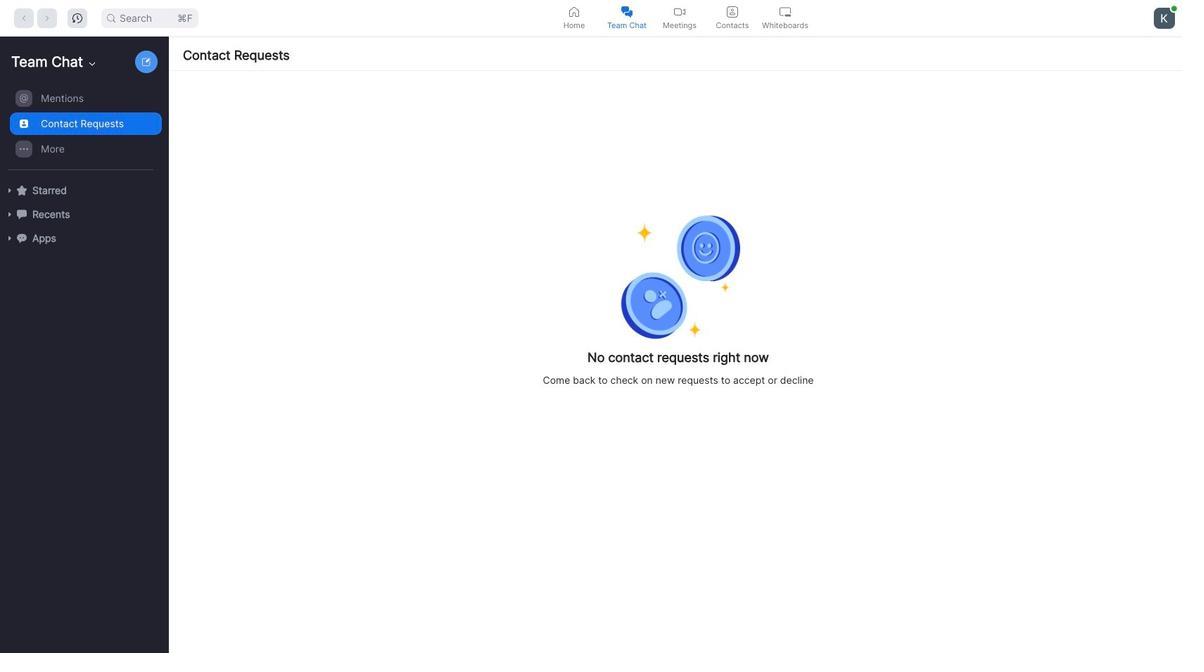 Task type: describe. For each thing, give the bounding box(es) containing it.
whiteboard small image
[[780, 6, 791, 17]]

whiteboard small image
[[780, 6, 791, 17]]

new image
[[142, 58, 151, 66]]

star image
[[17, 186, 27, 195]]

recents tree item
[[6, 203, 162, 227]]

magnifier image
[[107, 14, 115, 22]]

video on image
[[674, 6, 685, 17]]

starred tree item
[[6, 179, 162, 203]]

home small image
[[569, 6, 580, 17]]

chatbot image
[[17, 233, 27, 243]]

chatbot image
[[17, 233, 27, 243]]

history image
[[72, 13, 82, 23]]

apps tree item
[[6, 227, 162, 251]]

star image
[[17, 186, 27, 195]]

home small image
[[569, 6, 580, 17]]



Task type: vqa. For each thing, say whether or not it's contained in the screenshot.
Chevron Down Small image
yes



Task type: locate. For each thing, give the bounding box(es) containing it.
1 triangle right image from the top
[[6, 186, 14, 195]]

chevron down small image
[[87, 58, 98, 70], [87, 58, 98, 70]]

triangle right image
[[6, 186, 14, 195], [6, 210, 14, 219], [6, 234, 14, 243], [6, 234, 14, 243]]

triangle right image
[[6, 186, 14, 195], [6, 210, 14, 219]]

chat image
[[17, 210, 27, 219]]

team chat image
[[621, 6, 633, 17], [621, 6, 633, 17]]

2 triangle right image from the top
[[6, 210, 14, 219]]

tab list
[[548, 0, 812, 36]]

new image
[[142, 58, 151, 66]]

triangle right image left star icon
[[6, 186, 14, 195]]

triangle right image left chat icon
[[6, 210, 14, 219]]

video on image
[[674, 6, 685, 17]]

online image
[[1171, 5, 1177, 11], [1171, 5, 1177, 11]]

1 vertical spatial triangle right image
[[6, 210, 14, 219]]

tree
[[0, 84, 166, 265]]

0 vertical spatial triangle right image
[[6, 186, 14, 195]]

history image
[[72, 13, 82, 23]]

profile contact image
[[727, 6, 738, 17], [727, 6, 738, 17]]

chat image
[[17, 210, 27, 219]]

group
[[0, 86, 162, 170]]

magnifier image
[[107, 14, 115, 22]]



